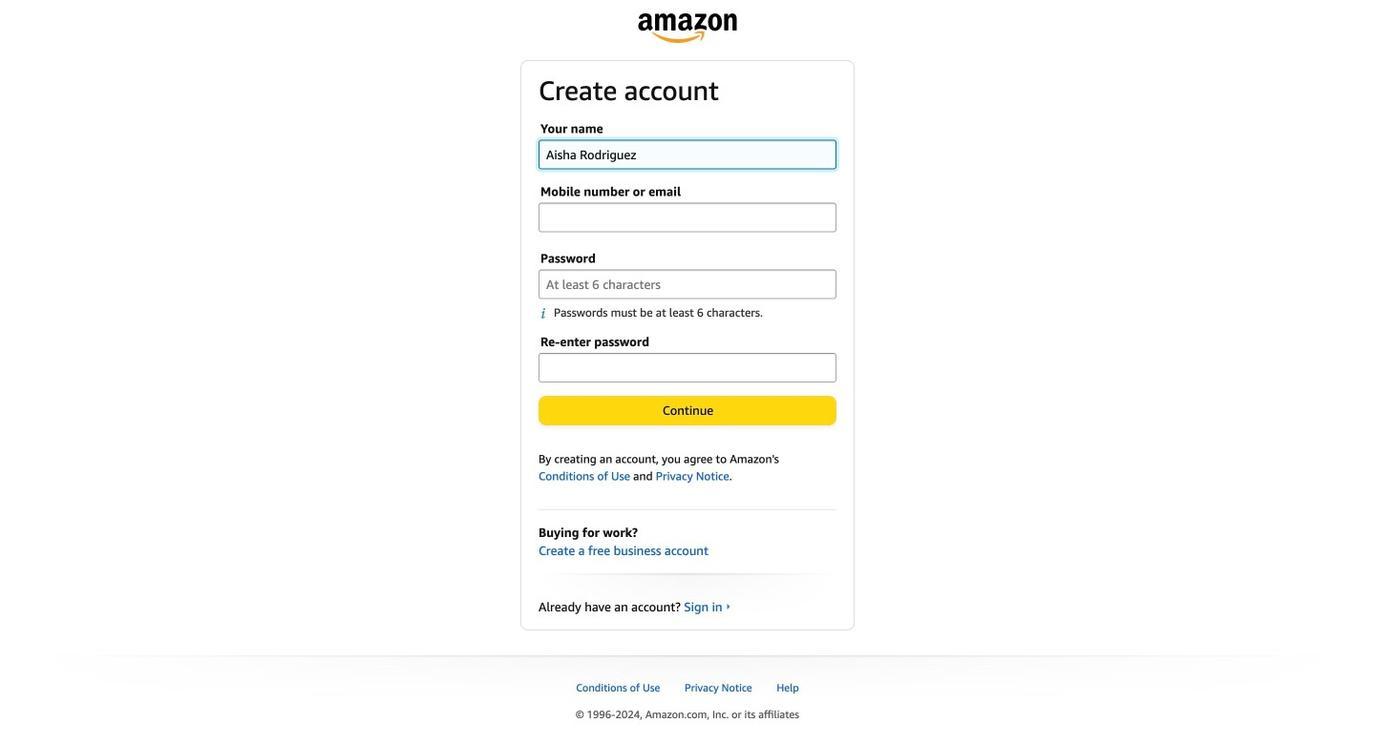 Task type: vqa. For each thing, say whether or not it's contained in the screenshot.
Free shipping on all Everyday Essentials orders for Prime members.
no



Task type: describe. For each thing, give the bounding box(es) containing it.
At least 6 characters password field
[[539, 270, 837, 299]]

alert image
[[541, 307, 554, 320]]



Task type: locate. For each thing, give the bounding box(es) containing it.
First and last name text field
[[539, 140, 837, 170]]

None email field
[[539, 203, 837, 233]]

None password field
[[539, 353, 837, 383]]

None submit
[[540, 397, 836, 425]]

amazon image
[[638, 13, 737, 43]]



